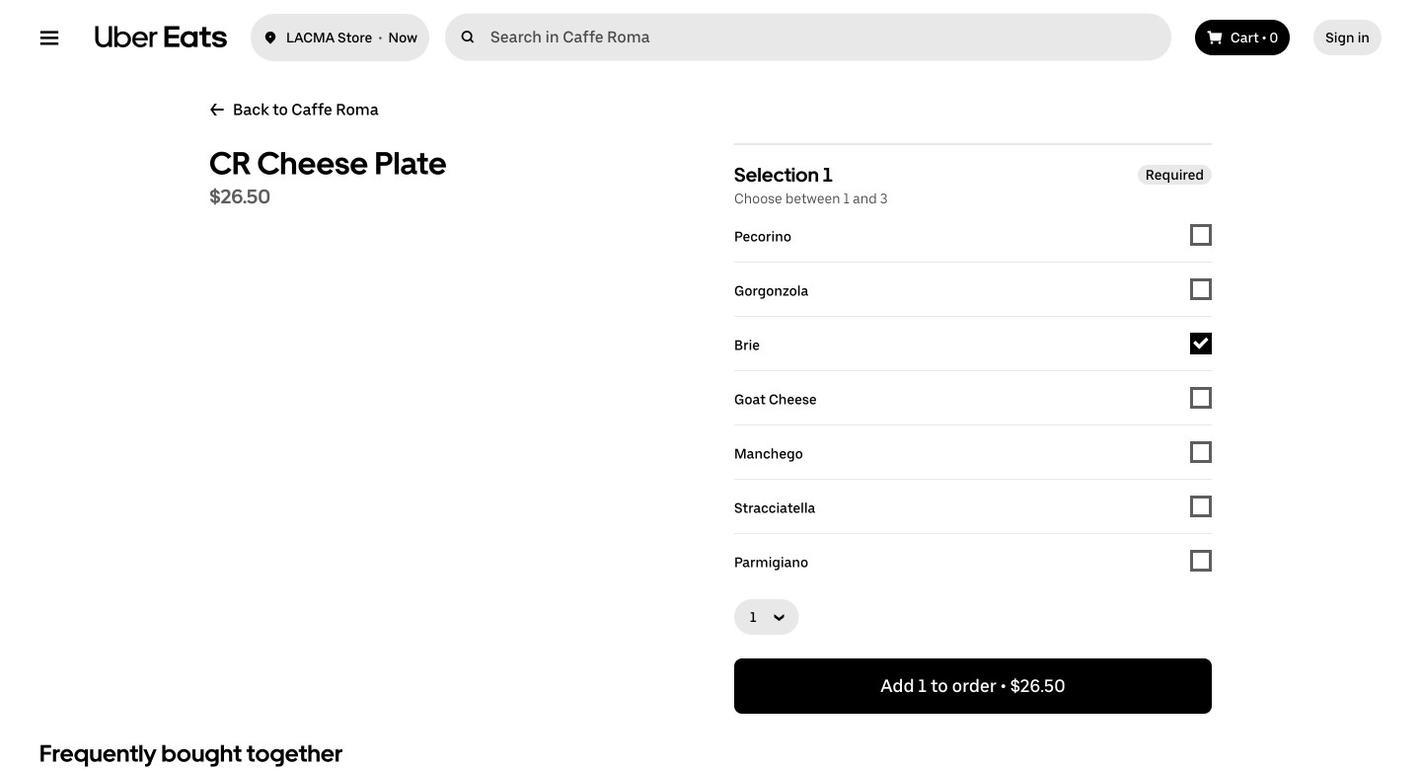 Task type: vqa. For each thing, say whether or not it's contained in the screenshot.
the Uber within the FROM UBER EATS button
no



Task type: locate. For each thing, give the bounding box(es) containing it.
deliver to image
[[263, 26, 278, 49]]

uber eats home image
[[95, 26, 227, 49]]



Task type: describe. For each thing, give the bounding box(es) containing it.
go back image
[[209, 102, 225, 117]]

Search in Caffe Roma text field
[[491, 27, 1164, 47]]

main navigation menu image
[[39, 28, 59, 47]]



